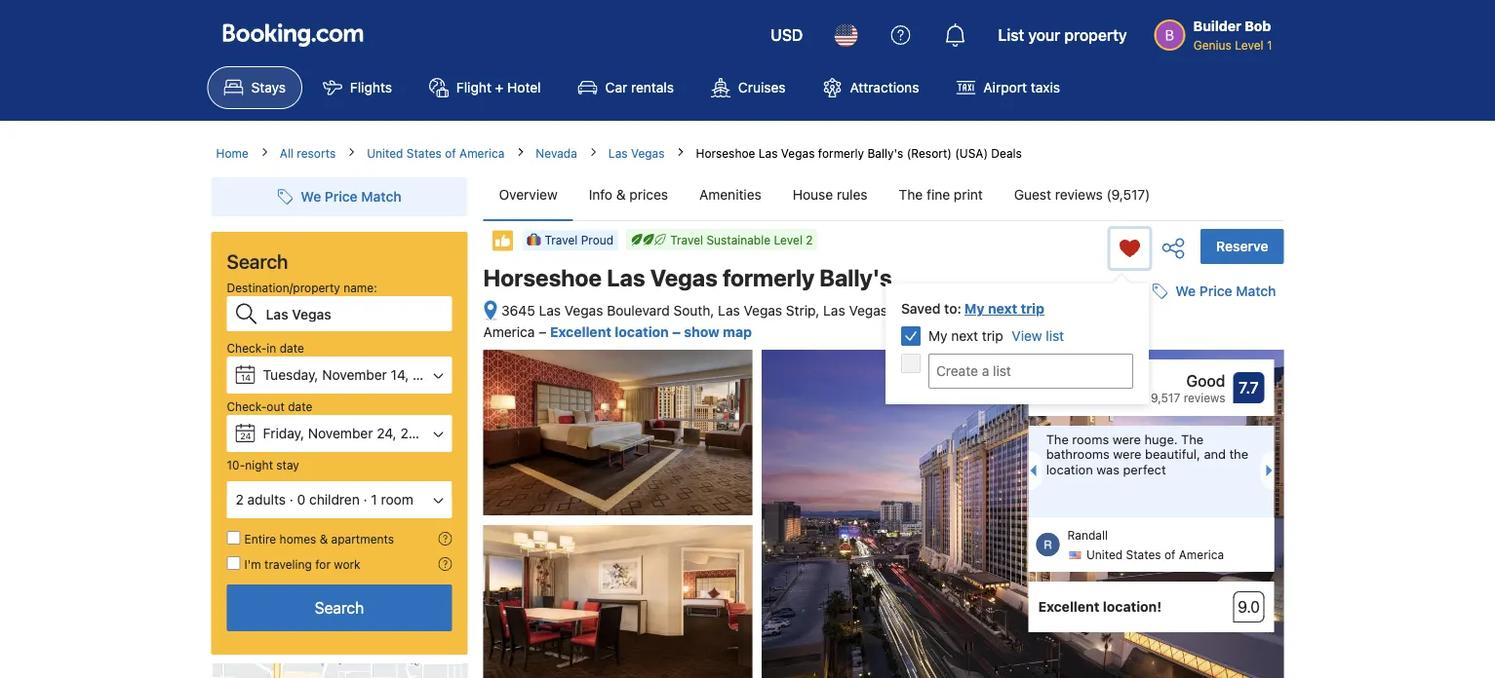 Task type: describe. For each thing, give the bounding box(es) containing it.
price for we price match 'dropdown button' within the search section
[[325, 189, 358, 205]]

1 – from the left
[[539, 324, 547, 340]]

level inside builder bob genius level 1
[[1235, 38, 1264, 52]]

taxis
[[1031, 80, 1060, 96]]

attractions
[[850, 80, 919, 96]]

house rules
[[793, 187, 868, 203]]

america inside united states of america link
[[460, 146, 505, 160]]

horseshoe for horseshoe las vegas formerly bally's (resort) (usa) deals
[[696, 146, 755, 160]]

amenities
[[699, 187, 762, 203]]

prices
[[630, 187, 668, 203]]

1 horizontal spatial &
[[616, 187, 626, 203]]

the for the fine print
[[899, 187, 923, 203]]

2 adults · 0 children · 1 room button
[[227, 482, 452, 519]]

fine
[[927, 187, 950, 203]]

valign  initial image
[[491, 229, 515, 253]]

all
[[280, 146, 294, 160]]

vegas for horseshoe las vegas formerly bally's (resort) (usa) deals
[[781, 146, 815, 160]]

1 vertical spatial united states of america
[[1087, 549, 1224, 563]]

your account menu builder bob genius level 1 element
[[1155, 9, 1280, 54]]

randall
[[1068, 529, 1108, 543]]

home link
[[216, 144, 249, 162]]

vegas,
[[849, 303, 892, 319]]

rooms
[[1072, 432, 1109, 447]]

strip,
[[786, 303, 820, 319]]

check- for out
[[227, 400, 267, 414]]

name:
[[344, 281, 377, 295]]

2 · from the left
[[363, 492, 367, 508]]

24
[[240, 431, 251, 441]]

boulevard
[[607, 303, 670, 319]]

united inside 3645 las vegas boulevard south, las vegas strip, las vegas, nv 89109, united states of america
[[966, 303, 1007, 319]]

show
[[684, 324, 720, 340]]

stays link
[[207, 66, 302, 109]]

flight
[[457, 80, 492, 96]]

your
[[1029, 26, 1061, 44]]

0 vertical spatial united
[[367, 146, 403, 160]]

0 horizontal spatial level
[[774, 233, 803, 247]]

check-out date
[[227, 400, 312, 414]]

1 · from the left
[[290, 492, 293, 508]]

guest reviews (9,517) link
[[999, 170, 1166, 220]]

we'll show you stays where you can have the entire place to yourself image
[[439, 533, 452, 546]]

24,
[[377, 426, 397, 442]]

scored 7.7 element
[[1234, 373, 1265, 404]]

flight + hotel link
[[413, 66, 558, 109]]

date for check-out date
[[288, 400, 312, 414]]

2 inside button
[[236, 492, 244, 508]]

click to open map view image
[[483, 300, 498, 323]]

bally's for horseshoe las vegas formerly bally's (resort) (usa) deals
[[868, 146, 904, 160]]

destination/property name:
[[227, 281, 377, 295]]

2 horizontal spatial united
[[1087, 549, 1123, 563]]

car
[[605, 80, 627, 96]]

horseshoe las vegas formerly bally's (resort) (usa) deals link
[[696, 146, 1022, 160]]

horseshoe las vegas formerly bally's (resort) (usa) deals
[[696, 146, 1022, 160]]

usd
[[771, 26, 803, 44]]

property
[[1065, 26, 1127, 44]]

entire
[[244, 533, 276, 546]]

14,
[[391, 367, 409, 383]]

cruises link
[[695, 66, 802, 109]]

the fine print
[[899, 187, 983, 203]]

house rules link
[[777, 170, 883, 220]]

guest
[[1014, 187, 1052, 203]]

excellent location – show map button
[[550, 324, 752, 340]]

friday,
[[263, 426, 304, 442]]

rules
[[837, 187, 868, 203]]

las right 3645
[[539, 303, 561, 319]]

airport taxis link
[[940, 66, 1077, 109]]

– excellent location – show map
[[539, 324, 752, 340]]

2 adults · 0 children · 1 room
[[236, 492, 413, 508]]

info & prices
[[589, 187, 668, 203]]

1 inside button
[[371, 492, 377, 508]]

location!
[[1103, 600, 1162, 616]]

tuesday,
[[263, 367, 318, 383]]

good 9,517 reviews
[[1151, 372, 1226, 405]]

view list link
[[1012, 328, 1064, 344]]

0 horizontal spatial my
[[929, 328, 948, 344]]

car rentals link
[[562, 66, 691, 109]]

tuesday, november 14, 2023
[[263, 367, 446, 383]]

0 horizontal spatial states
[[407, 146, 442, 160]]

hotel
[[507, 80, 541, 96]]

states inside 3645 las vegas boulevard south, las vegas strip, las vegas, nv 89109, united states of america
[[1011, 303, 1051, 319]]

south,
[[674, 303, 714, 319]]

booking.com image
[[223, 23, 363, 47]]

destination/property
[[227, 281, 340, 295]]

builder bob genius level 1
[[1194, 18, 1273, 52]]

huge.
[[1145, 432, 1178, 447]]

if you select this option, we'll show you popular business travel features like breakfast, wifi and free parking. image
[[439, 558, 452, 572]]

perfect
[[1123, 463, 1166, 477]]

9.0
[[1238, 599, 1260, 617]]

list your property
[[998, 26, 1127, 44]]

match for the right we price match 'dropdown button'
[[1236, 284, 1277, 300]]

night
[[245, 459, 273, 472]]

3645 las vegas boulevard south, las vegas strip, las vegas, nv 89109, united states of america
[[483, 303, 1067, 340]]

horseshoe las vegas formerly bally's
[[483, 264, 892, 292]]

Type the name of your list and press enter to add text field
[[929, 354, 1134, 389]]

view
[[1012, 328, 1042, 344]]

list
[[1046, 328, 1064, 344]]

stay
[[276, 459, 299, 472]]

las up the info & prices
[[609, 146, 628, 160]]

i'm
[[244, 558, 261, 572]]

& inside search section
[[320, 533, 328, 546]]

las vegas link
[[609, 144, 665, 162]]

work
[[334, 558, 361, 572]]

overview link
[[483, 170, 573, 220]]

location inside the rooms were huge. the bathrooms were beautiful, and the location was perfect
[[1046, 463, 1093, 477]]

entire homes & apartments
[[244, 533, 394, 546]]

0 vertical spatial 2
[[806, 233, 813, 247]]

0 horizontal spatial of
[[445, 146, 456, 160]]

flight + hotel
[[457, 80, 541, 96]]

resorts
[[297, 146, 336, 160]]

formerly for horseshoe las vegas formerly bally's (resort) (usa) deals
[[818, 146, 864, 160]]

1 vertical spatial excellent
[[1038, 600, 1100, 616]]

homes
[[280, 533, 316, 546]]

overview
[[499, 187, 558, 203]]

vegas for 3645 las vegas boulevard south, las vegas strip, las vegas, nv 89109, united states of america
[[565, 303, 603, 319]]

was
[[1097, 463, 1120, 477]]

info & prices link
[[573, 170, 684, 220]]



Task type: vqa. For each thing, say whether or not it's contained in the screenshot.
10% discounts on stays
no



Task type: locate. For each thing, give the bounding box(es) containing it.
friday, november 24, 2023
[[263, 426, 434, 442]]

genius
[[1194, 38, 1232, 52]]

0 horizontal spatial match
[[361, 189, 402, 205]]

airport taxis
[[984, 80, 1060, 96]]

travel left proud
[[545, 233, 578, 247]]

0 vertical spatial trip
[[1021, 301, 1045, 317]]

travel
[[670, 233, 703, 247], [545, 233, 578, 247]]

1 horizontal spatial level
[[1235, 38, 1264, 52]]

trip up view list link
[[1021, 301, 1045, 317]]

2 travel from the left
[[545, 233, 578, 247]]

2023
[[413, 367, 446, 383], [400, 426, 434, 442]]

bally's for horseshoe las vegas formerly bally's
[[820, 264, 892, 292]]

united states of america down flight
[[367, 146, 505, 160]]

vegas up map
[[744, 303, 782, 319]]

i'm traveling for work
[[244, 558, 361, 572]]

0 horizontal spatial ·
[[290, 492, 293, 508]]

horseshoe up 'amenities'
[[696, 146, 755, 160]]

we price match down reserve button
[[1176, 284, 1277, 300]]

november left 24,
[[308, 426, 373, 442]]

0 vertical spatial united states of america
[[367, 146, 505, 160]]

1 vertical spatial price
[[1200, 284, 1233, 300]]

of up list
[[1055, 303, 1067, 319]]

0 vertical spatial 1
[[1267, 38, 1273, 52]]

10-night stay
[[227, 459, 299, 472]]

0 horizontal spatial formerly
[[723, 264, 815, 292]]

0 horizontal spatial search
[[227, 250, 288, 273]]

1 horizontal spatial we price match button
[[1145, 274, 1284, 309]]

1 vertical spatial reviews
[[1184, 391, 1226, 405]]

&
[[616, 187, 626, 203], [320, 533, 328, 546]]

0 vertical spatial america
[[460, 146, 505, 160]]

& right info on the left of page
[[616, 187, 626, 203]]

1 horizontal spatial my
[[965, 301, 985, 317]]

for
[[315, 558, 331, 572]]

search section
[[203, 162, 476, 679]]

0 vertical spatial excellent
[[550, 324, 612, 340]]

reviews down good
[[1184, 391, 1226, 405]]

united down "randall"
[[1087, 549, 1123, 563]]

0
[[297, 492, 306, 508]]

location down boulevard
[[615, 324, 669, 340]]

cruises
[[738, 80, 786, 96]]

formerly
[[818, 146, 864, 160], [723, 264, 815, 292]]

check-in date
[[227, 341, 304, 355]]

las right 'strip,'
[[823, 303, 846, 319]]

match
[[361, 189, 402, 205], [1236, 284, 1277, 300]]

attractions link
[[806, 66, 936, 109]]

0 vertical spatial we
[[301, 189, 321, 205]]

las vegas
[[609, 146, 665, 160]]

1 horizontal spatial of
[[1055, 303, 1067, 319]]

date for check-in date
[[280, 341, 304, 355]]

november for friday,
[[308, 426, 373, 442]]

vegas left boulevard
[[565, 303, 603, 319]]

we down all resorts at the left of the page
[[301, 189, 321, 205]]

excellent left "location!"
[[1038, 600, 1100, 616]]

89109,
[[918, 303, 962, 319]]

0 vertical spatial check-
[[227, 341, 267, 355]]

1 vertical spatial we
[[1176, 284, 1196, 300]]

we'll show you stays where you can have the entire place to yourself image
[[439, 533, 452, 546]]

we price match button inside search section
[[270, 180, 409, 215]]

0 horizontal spatial price
[[325, 189, 358, 205]]

14
[[241, 373, 251, 383]]

we price match inside search section
[[301, 189, 402, 205]]

las up boulevard
[[607, 264, 645, 292]]

formerly up 3645 las vegas boulevard south, las vegas strip, las vegas, nv 89109, united states of america
[[723, 264, 815, 292]]

1 vertical spatial 2
[[236, 492, 244, 508]]

0 horizontal spatial united
[[367, 146, 403, 160]]

–
[[539, 324, 547, 340], [672, 324, 681, 340]]

search
[[227, 250, 288, 273], [315, 599, 364, 618]]

& up for
[[320, 533, 328, 546]]

1 down bob at the right of page
[[1267, 38, 1273, 52]]

price inside search section
[[325, 189, 358, 205]]

3645
[[501, 303, 535, 319]]

1 vertical spatial next
[[951, 328, 979, 344]]

match for we price match 'dropdown button' within the search section
[[361, 189, 402, 205]]

1 horizontal spatial horseshoe
[[696, 146, 755, 160]]

traveling
[[264, 558, 312, 572]]

united down flights
[[367, 146, 403, 160]]

nv
[[895, 303, 914, 319]]

my right to:
[[965, 301, 985, 317]]

rentals
[[631, 80, 674, 96]]

reviews right 'guest'
[[1055, 187, 1103, 203]]

las up map
[[718, 303, 740, 319]]

1 vertical spatial we price match button
[[1145, 274, 1284, 309]]

states up "location!"
[[1126, 549, 1161, 563]]

0 horizontal spatial trip
[[982, 328, 1004, 344]]

states
[[407, 146, 442, 160], [1011, 303, 1051, 319], [1126, 549, 1161, 563]]

horseshoe for horseshoe las vegas formerly bally's
[[483, 264, 602, 292]]

travel up the horseshoe las vegas formerly bally's
[[670, 233, 703, 247]]

bally's up vegas,
[[820, 264, 892, 292]]

we price match button down resorts
[[270, 180, 409, 215]]

search down the work
[[315, 599, 364, 618]]

the left fine at right
[[899, 187, 923, 203]]

match inside search section
[[361, 189, 402, 205]]

1 horizontal spatial travel
[[670, 233, 703, 247]]

location down bathrooms
[[1046, 463, 1093, 477]]

0 horizontal spatial united states of america
[[367, 146, 505, 160]]

were left huge.
[[1113, 432, 1141, 447]]

price down reserve button
[[1200, 284, 1233, 300]]

10-
[[227, 459, 245, 472]]

november for tuesday,
[[322, 367, 387, 383]]

united up my next trip view list
[[966, 303, 1007, 319]]

search inside button
[[315, 599, 364, 618]]

the
[[1230, 448, 1249, 462]]

1 horizontal spatial location
[[1046, 463, 1093, 477]]

0 vertical spatial my
[[965, 301, 985, 317]]

2023 right 14,
[[413, 367, 446, 383]]

check- down 14 at bottom
[[227, 400, 267, 414]]

of down the perfect
[[1165, 549, 1176, 563]]

date
[[280, 341, 304, 355], [288, 400, 312, 414]]

my down the 89109,
[[929, 328, 948, 344]]

vegas up south,
[[650, 264, 718, 292]]

builder
[[1194, 18, 1242, 34]]

check- for in
[[227, 341, 267, 355]]

1 horizontal spatial excellent
[[1038, 600, 1100, 616]]

0 vertical spatial location
[[615, 324, 669, 340]]

all resorts
[[280, 146, 336, 160]]

horseshoe up 3645
[[483, 264, 602, 292]]

2023 right 24,
[[400, 426, 434, 442]]

0 horizontal spatial &
[[320, 533, 328, 546]]

next image
[[1267, 465, 1278, 477]]

we price match down resorts
[[301, 189, 402, 205]]

vegas up house
[[781, 146, 815, 160]]

info
[[589, 187, 613, 203]]

map
[[723, 324, 752, 340]]

1 travel from the left
[[670, 233, 703, 247]]

1 vertical spatial horseshoe
[[483, 264, 602, 292]]

1 vertical spatial 2023
[[400, 426, 434, 442]]

formerly for horseshoe las vegas formerly bally's
[[723, 264, 815, 292]]

airport
[[984, 80, 1027, 96]]

las
[[609, 146, 628, 160], [759, 146, 778, 160], [607, 264, 645, 292], [539, 303, 561, 319], [718, 303, 740, 319], [823, 303, 846, 319]]

reviews inside good 9,517 reviews
[[1184, 391, 1226, 405]]

2 horizontal spatial the
[[1182, 432, 1204, 447]]

the up bathrooms
[[1046, 432, 1069, 447]]

0 vertical spatial of
[[445, 146, 456, 160]]

previous image
[[1025, 465, 1037, 477]]

bally's left (resort)
[[868, 146, 904, 160]]

excellent down boulevard
[[550, 324, 612, 340]]

we for we price match 'dropdown button' within the search section
[[301, 189, 321, 205]]

next down saved to: my next trip
[[951, 328, 979, 344]]

we price match for the right we price match 'dropdown button'
[[1176, 284, 1277, 300]]

price for the right we price match 'dropdown button'
[[1200, 284, 1233, 300]]

2 vertical spatial of
[[1165, 549, 1176, 563]]

1 horizontal spatial next
[[988, 301, 1018, 317]]

1 horizontal spatial formerly
[[818, 146, 864, 160]]

1 horizontal spatial states
[[1011, 303, 1051, 319]]

formerly up house rules
[[818, 146, 864, 160]]

check-
[[227, 341, 267, 355], [227, 400, 267, 414]]

1 vertical spatial date
[[288, 400, 312, 414]]

we for the right we price match 'dropdown button'
[[1176, 284, 1196, 300]]

price down resorts
[[325, 189, 358, 205]]

united states of america up "location!"
[[1087, 549, 1224, 563]]

states up view
[[1011, 303, 1051, 319]]

0 vertical spatial date
[[280, 341, 304, 355]]

we up good
[[1176, 284, 1196, 300]]

0 vertical spatial november
[[322, 367, 387, 383]]

1 horizontal spatial match
[[1236, 284, 1277, 300]]

search up destination/property on the top
[[227, 250, 288, 273]]

0 horizontal spatial we price match
[[301, 189, 402, 205]]

0 vertical spatial 2023
[[413, 367, 446, 383]]

deals
[[992, 146, 1022, 160]]

0 vertical spatial next
[[988, 301, 1018, 317]]

the for the rooms were huge. the bathrooms were beautiful, and the location was perfect
[[1046, 432, 1069, 447]]

level
[[1235, 38, 1264, 52], [774, 233, 803, 247]]

1 horizontal spatial ·
[[363, 492, 367, 508]]

0 vertical spatial bally's
[[868, 146, 904, 160]]

1 vertical spatial search
[[315, 599, 364, 618]]

we price match button down reserve button
[[1145, 274, 1284, 309]]

travel for travel sustainable level 2
[[670, 233, 703, 247]]

· right children
[[363, 492, 367, 508]]

we
[[301, 189, 321, 205], [1176, 284, 1196, 300]]

1 vertical spatial level
[[774, 233, 803, 247]]

vegas
[[631, 146, 665, 160], [781, 146, 815, 160], [650, 264, 718, 292], [565, 303, 603, 319], [744, 303, 782, 319]]

1 vertical spatial of
[[1055, 303, 1067, 319]]

0 vertical spatial formerly
[[818, 146, 864, 160]]

0 horizontal spatial 2
[[236, 492, 244, 508]]

trip down 'my next trip' link
[[982, 328, 1004, 344]]

amenities link
[[684, 170, 777, 220]]

1 vertical spatial united
[[966, 303, 1007, 319]]

date right in
[[280, 341, 304, 355]]

2 vertical spatial america
[[1179, 549, 1224, 563]]

we price match button
[[270, 180, 409, 215], [1145, 274, 1284, 309]]

0 horizontal spatial 1
[[371, 492, 377, 508]]

1 vertical spatial location
[[1046, 463, 1093, 477]]

2 horizontal spatial states
[[1126, 549, 1161, 563]]

2 vertical spatial united
[[1087, 549, 1123, 563]]

list
[[998, 26, 1025, 44]]

1 vertical spatial &
[[320, 533, 328, 546]]

of down "flight + hotel" link
[[445, 146, 456, 160]]

0 horizontal spatial reviews
[[1055, 187, 1103, 203]]

scored 9.0 element
[[1234, 592, 1265, 624]]

saved
[[901, 301, 941, 317]]

1 vertical spatial states
[[1011, 303, 1051, 319]]

the inside 'link'
[[899, 187, 923, 203]]

check- up 14 at bottom
[[227, 341, 267, 355]]

trip
[[1021, 301, 1045, 317], [982, 328, 1004, 344]]

0 vertical spatial we price match
[[301, 189, 402, 205]]

1 left room
[[371, 492, 377, 508]]

house
[[793, 187, 833, 203]]

Where are you going? field
[[258, 297, 452, 332]]

match down united states of america link
[[361, 189, 402, 205]]

in
[[267, 341, 276, 355]]

1 horizontal spatial reviews
[[1184, 391, 1226, 405]]

united
[[367, 146, 403, 160], [966, 303, 1007, 319], [1087, 549, 1123, 563]]

the fine print link
[[883, 170, 999, 220]]

1 horizontal spatial united states of america
[[1087, 549, 1224, 563]]

adults
[[247, 492, 286, 508]]

1 horizontal spatial –
[[672, 324, 681, 340]]

las up 'amenities'
[[759, 146, 778, 160]]

print
[[954, 187, 983, 203]]

2 left adults
[[236, 492, 244, 508]]

we price match for we price match 'dropdown button' within the search section
[[301, 189, 402, 205]]

bathrooms
[[1046, 448, 1110, 462]]

(usa)
[[955, 146, 988, 160]]

nevada link
[[536, 144, 577, 162]]

2023 for tuesday, november 14, 2023
[[413, 367, 446, 383]]

0 horizontal spatial location
[[615, 324, 669, 340]]

next up my next trip view list
[[988, 301, 1018, 317]]

1 vertical spatial check-
[[227, 400, 267, 414]]

1 horizontal spatial 2
[[806, 233, 813, 247]]

the
[[899, 187, 923, 203], [1046, 432, 1069, 447], [1182, 432, 1204, 447]]

my next trip view list
[[929, 328, 1064, 344]]

america inside 3645 las vegas boulevard south, las vegas strip, las vegas, nv 89109, united states of america
[[483, 324, 535, 340]]

sustainable
[[707, 233, 771, 247]]

good
[[1187, 372, 1226, 391]]

november
[[322, 367, 387, 383], [308, 426, 373, 442]]

match down reserve button
[[1236, 284, 1277, 300]]

1 horizontal spatial price
[[1200, 284, 1233, 300]]

we inside search section
[[301, 189, 321, 205]]

level down bob at the right of page
[[1235, 38, 1264, 52]]

1 check- from the top
[[227, 341, 267, 355]]

travel proud
[[545, 233, 614, 247]]

2 vertical spatial states
[[1126, 549, 1161, 563]]

of
[[445, 146, 456, 160], [1055, 303, 1067, 319], [1165, 549, 1176, 563]]

1 horizontal spatial we
[[1176, 284, 1196, 300]]

1 horizontal spatial we price match
[[1176, 284, 1277, 300]]

1 horizontal spatial search
[[315, 599, 364, 618]]

vegas for horseshoe las vegas formerly bally's
[[650, 264, 718, 292]]

7.7
[[1239, 379, 1259, 398]]

were
[[1113, 432, 1141, 447], [1113, 448, 1142, 462]]

0 vertical spatial we price match button
[[270, 180, 409, 215]]

2 – from the left
[[672, 324, 681, 340]]

beautiful,
[[1145, 448, 1201, 462]]

1 horizontal spatial trip
[[1021, 301, 1045, 317]]

if you select this option, we'll show you popular business travel features like breakfast, wifi and free parking. image
[[439, 558, 452, 572]]

list your property link
[[987, 12, 1139, 59]]

2 check- from the top
[[227, 400, 267, 414]]

room
[[381, 492, 413, 508]]

0 horizontal spatial horseshoe
[[483, 264, 602, 292]]

1 horizontal spatial 1
[[1267, 38, 1273, 52]]

1 vertical spatial my
[[929, 328, 948, 344]]

2 down house
[[806, 233, 813, 247]]

1 vertical spatial bally's
[[820, 264, 892, 292]]

level right sustainable
[[774, 233, 803, 247]]

0 vertical spatial states
[[407, 146, 442, 160]]

· left 0
[[290, 492, 293, 508]]

were up the perfect
[[1113, 448, 1142, 462]]

rated good element
[[1038, 370, 1226, 393]]

1 horizontal spatial the
[[1046, 432, 1069, 447]]

1 inside builder bob genius level 1
[[1267, 38, 1273, 52]]

vegas up prices
[[631, 146, 665, 160]]

reviews
[[1055, 187, 1103, 203], [1184, 391, 1226, 405]]

0 horizontal spatial we
[[301, 189, 321, 205]]

9,517
[[1151, 391, 1181, 405]]

0 vertical spatial &
[[616, 187, 626, 203]]

1 vertical spatial america
[[483, 324, 535, 340]]

·
[[290, 492, 293, 508], [363, 492, 367, 508]]

november left 14,
[[322, 367, 387, 383]]

0 vertical spatial horseshoe
[[696, 146, 755, 160]]

home
[[216, 146, 249, 160]]

and
[[1204, 448, 1226, 462]]

0 vertical spatial reviews
[[1055, 187, 1103, 203]]

search button
[[227, 585, 452, 632]]

2023 for friday, november 24, 2023
[[400, 426, 434, 442]]

of inside 3645 las vegas boulevard south, las vegas strip, las vegas, nv 89109, united states of america
[[1055, 303, 1067, 319]]

the up beautiful,
[[1182, 432, 1204, 447]]

states down "flight + hotel" link
[[407, 146, 442, 160]]

0 vertical spatial price
[[325, 189, 358, 205]]

date right out
[[288, 400, 312, 414]]

0 horizontal spatial excellent
[[550, 324, 612, 340]]

travel for travel proud
[[545, 233, 578, 247]]



